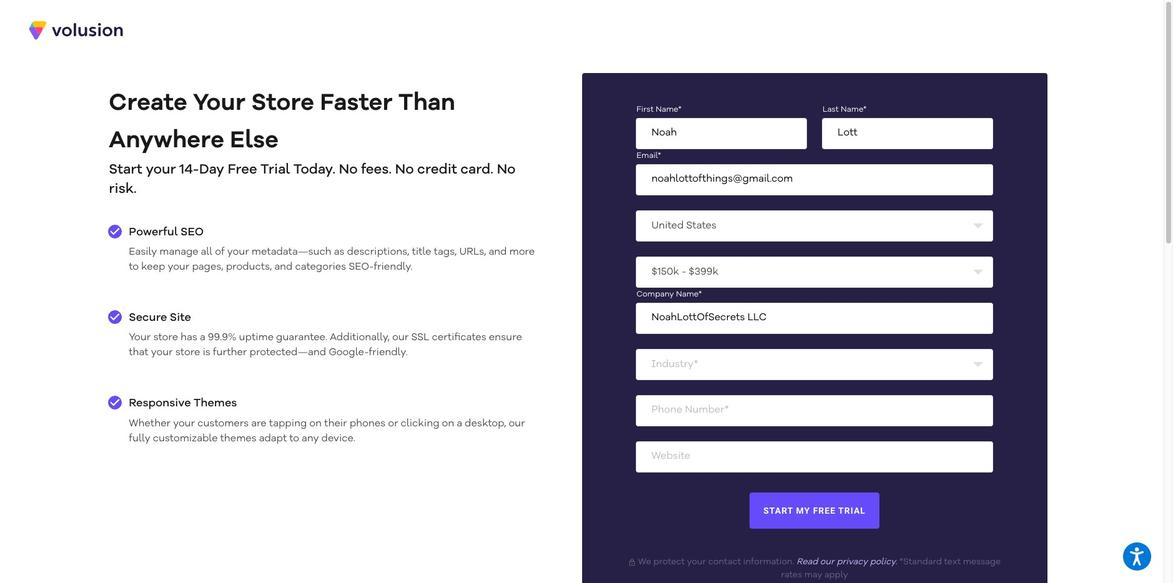 Task type: locate. For each thing, give the bounding box(es) containing it.
trial inside button
[[839, 506, 866, 516]]

store down secure site
[[153, 333, 178, 343]]

0 vertical spatial store
[[153, 333, 178, 343]]

store down "has"
[[175, 348, 200, 358]]

your up customizable
[[173, 419, 195, 429]]

friendly. down "descriptions,"
[[374, 263, 413, 273]]

to down easily
[[129, 263, 139, 273]]

tags,
[[434, 248, 457, 258]]

0 vertical spatial trial
[[261, 163, 290, 177]]

2 vertical spatial our
[[821, 558, 835, 567]]

0 vertical spatial free
[[228, 163, 257, 177]]

start up "risk."
[[109, 163, 142, 177]]

1 horizontal spatial to
[[290, 434, 299, 444]]

friendly. down additionally,
[[369, 348, 408, 358]]

email*
[[637, 152, 662, 160]]

on right clicking
[[442, 419, 455, 429]]

name* for last name*
[[841, 106, 867, 114]]

anywhere
[[109, 130, 224, 153]]

0 horizontal spatial trial
[[261, 163, 290, 177]]

name* for company name*
[[676, 291, 702, 299]]

on
[[310, 419, 322, 429], [442, 419, 455, 429]]

1 horizontal spatial trial
[[839, 506, 866, 516]]

a inside "your store has a 99.9% uptime guarantee. additionally, our ssl certificates ensure that your store is further protected—and google-friendly."
[[200, 333, 205, 343]]

0 horizontal spatial no
[[339, 163, 358, 177]]

that
[[129, 348, 149, 358]]

your right of
[[227, 248, 249, 258]]

*standard text message rates may apply
[[782, 558, 1002, 580]]

we
[[639, 558, 652, 567]]

descriptions,
[[347, 248, 410, 258]]

a right "has"
[[200, 333, 205, 343]]

0 horizontal spatial and
[[275, 263, 293, 273]]

free
[[228, 163, 257, 177], [814, 506, 836, 516]]

free inside start your 14-day free trial today. no fees. no credit card. no risk.
[[228, 163, 257, 177]]

name* right company on the right of page
[[676, 291, 702, 299]]

certificates
[[432, 333, 487, 343]]

1 horizontal spatial and
[[489, 248, 507, 258]]

trial down else
[[261, 163, 290, 177]]

no right the fees.
[[395, 163, 414, 177]]

1 horizontal spatial free
[[814, 506, 836, 516]]

no right card.
[[497, 163, 516, 177]]

0 vertical spatial start
[[109, 163, 142, 177]]

are
[[251, 419, 267, 429]]

1 horizontal spatial no
[[395, 163, 414, 177]]

Company Name* text field
[[636, 303, 994, 334]]

0 horizontal spatial a
[[200, 333, 205, 343]]

1 vertical spatial to
[[290, 434, 299, 444]]

and down metadata—such
[[275, 263, 293, 273]]

more
[[510, 248, 535, 258]]

0 vertical spatial your
[[193, 92, 246, 115]]

1 vertical spatial friendly.
[[369, 348, 408, 358]]

name* for first name*
[[656, 106, 682, 114]]

open accessibe: accessibility options, statement and help image
[[1131, 548, 1145, 566]]

and left more
[[489, 248, 507, 258]]

start left my
[[764, 506, 794, 516]]

your up that
[[129, 333, 151, 343]]

to left any
[[290, 434, 299, 444]]

trial inside start your 14-day free trial today. no fees. no credit card. no risk.
[[261, 163, 290, 177]]

of
[[215, 248, 225, 258]]

no
[[339, 163, 358, 177], [395, 163, 414, 177], [497, 163, 516, 177]]

name* right last
[[841, 106, 867, 114]]

your left 14-
[[146, 163, 176, 177]]

information.
[[744, 558, 795, 567]]

seo-
[[349, 263, 374, 273]]

our right desktop,
[[509, 419, 526, 429]]

ensure
[[489, 333, 522, 343]]

pages,
[[192, 263, 224, 273]]

2 no from the left
[[395, 163, 414, 177]]

than
[[399, 92, 456, 115]]

0 horizontal spatial free
[[228, 163, 257, 177]]

store
[[251, 92, 314, 115]]

1 vertical spatial free
[[814, 506, 836, 516]]

a left desktop,
[[457, 419, 463, 429]]

0 horizontal spatial your
[[129, 333, 151, 343]]

start
[[109, 163, 142, 177], [764, 506, 794, 516]]

protect
[[654, 558, 685, 567]]

whether your customers are tapping on their phones or clicking on a desktop, our fully customizable themes adapt to any device.
[[129, 419, 526, 444]]

0 horizontal spatial start
[[109, 163, 142, 177]]

secure site
[[129, 313, 191, 324]]

0 horizontal spatial to
[[129, 263, 139, 273]]

policy.
[[871, 558, 898, 567]]

1 horizontal spatial on
[[442, 419, 455, 429]]

name*
[[656, 106, 682, 114], [841, 106, 867, 114], [676, 291, 702, 299]]

0 vertical spatial our
[[393, 333, 409, 343]]

company name*
[[637, 291, 702, 299]]

2 horizontal spatial our
[[821, 558, 835, 567]]

desktop,
[[465, 419, 507, 429]]

create your store faster than anywhere else
[[109, 92, 456, 153]]

1 vertical spatial trial
[[839, 506, 866, 516]]

start your 14-day free trial today. no fees. no credit card. no risk.
[[109, 163, 516, 196]]

to inside whether your customers are tapping on their phones or clicking on a desktop, our fully customizable themes adapt to any device.
[[290, 434, 299, 444]]

free right day
[[228, 163, 257, 177]]

trial
[[261, 163, 290, 177], [839, 506, 866, 516]]

no left the fees.
[[339, 163, 358, 177]]

our
[[393, 333, 409, 343], [509, 419, 526, 429], [821, 558, 835, 567]]

free right my
[[814, 506, 836, 516]]

easily manage all of your metadata—such as descriptions, title tags, urls, and more to keep your pages, products, and categories seo-friendly.
[[129, 248, 535, 273]]

0 horizontal spatial our
[[393, 333, 409, 343]]

your down manage
[[168, 263, 190, 273]]

uptime
[[239, 333, 274, 343]]

name* right the first
[[656, 106, 682, 114]]

1 vertical spatial our
[[509, 419, 526, 429]]

1 horizontal spatial a
[[457, 419, 463, 429]]

2 horizontal spatial no
[[497, 163, 516, 177]]

responsive
[[129, 398, 191, 410]]

start inside start your 14-day free trial today. no fees. no credit card. no risk.
[[109, 163, 142, 177]]

0 vertical spatial a
[[200, 333, 205, 343]]

on up any
[[310, 419, 322, 429]]

apply
[[825, 572, 849, 580]]

site
[[170, 313, 191, 324]]

99.9%
[[208, 333, 237, 343]]

your up else
[[193, 92, 246, 115]]

last name*
[[823, 106, 867, 114]]

1 vertical spatial a
[[457, 419, 463, 429]]

store
[[153, 333, 178, 343], [175, 348, 200, 358]]

1 vertical spatial and
[[275, 263, 293, 273]]

0 vertical spatial to
[[129, 263, 139, 273]]

to inside easily manage all of your metadata—such as descriptions, title tags, urls, and more to keep your pages, products, and categories seo-friendly.
[[129, 263, 139, 273]]

fully
[[129, 434, 150, 444]]

free inside button
[[814, 506, 836, 516]]

0 horizontal spatial on
[[310, 419, 322, 429]]

0 vertical spatial friendly.
[[374, 263, 413, 273]]

1 horizontal spatial start
[[764, 506, 794, 516]]

powerful seo
[[129, 227, 204, 238]]

trial right my
[[839, 506, 866, 516]]

1 horizontal spatial your
[[193, 92, 246, 115]]

1 vertical spatial start
[[764, 506, 794, 516]]

a
[[200, 333, 205, 343], [457, 419, 463, 429]]

start for start your 14-day free trial today. no fees. no credit card. no risk.
[[109, 163, 142, 177]]

1 vertical spatial your
[[129, 333, 151, 343]]

our left ssl
[[393, 333, 409, 343]]

protected—and
[[250, 348, 326, 358]]

today.
[[294, 163, 336, 177]]

responsive themes
[[129, 398, 237, 410]]

*standard
[[900, 558, 943, 567]]

friendly.
[[374, 263, 413, 273], [369, 348, 408, 358]]

Phone Number* text field
[[636, 395, 994, 427]]

start inside button
[[764, 506, 794, 516]]

fees.
[[361, 163, 392, 177]]

0 vertical spatial and
[[489, 248, 507, 258]]

our up apply
[[821, 558, 835, 567]]

your
[[193, 92, 246, 115], [129, 333, 151, 343]]

customers
[[198, 419, 249, 429]]

rates
[[782, 572, 803, 580]]

2 on from the left
[[442, 419, 455, 429]]

risk.
[[109, 183, 137, 196]]

your right that
[[151, 348, 173, 358]]

adapt
[[259, 434, 287, 444]]

phone
[[652, 406, 683, 416]]

1 horizontal spatial our
[[509, 419, 526, 429]]



Task type: vqa. For each thing, say whether or not it's contained in the screenshot.
management
no



Task type: describe. For each thing, give the bounding box(es) containing it.
as
[[334, 248, 345, 258]]

privacy
[[837, 558, 868, 567]]

whether
[[129, 419, 171, 429]]

themes
[[194, 398, 237, 410]]

number*
[[685, 406, 730, 416]]

company
[[637, 291, 674, 299]]

1 on from the left
[[310, 419, 322, 429]]

manage
[[160, 248, 199, 258]]

products,
[[226, 263, 272, 273]]

start my free trial button
[[750, 493, 880, 530]]

start my free trial
[[764, 506, 866, 516]]

day
[[199, 163, 224, 177]]

has
[[181, 333, 197, 343]]

your inside "your store has a 99.9% uptime guarantee. additionally, our ssl certificates ensure that your store is further protected—and google-friendly."
[[151, 348, 173, 358]]

we protect your contact information. read our privacy policy.
[[636, 558, 898, 567]]

friendly. inside "your store has a 99.9% uptime guarantee. additionally, our ssl certificates ensure that your store is further protected—and google-friendly."
[[369, 348, 408, 358]]

Last Name* text field
[[823, 118, 994, 149]]

our inside whether your customers are tapping on their phones or clicking on a desktop, our fully customizable themes adapt to any device.
[[509, 419, 526, 429]]

First Name* text field
[[636, 118, 808, 149]]

is
[[203, 348, 211, 358]]

friendly. inside easily manage all of your metadata—such as descriptions, title tags, urls, and more to keep your pages, products, and categories seo-friendly.
[[374, 263, 413, 273]]

further
[[213, 348, 247, 358]]

themes
[[220, 434, 257, 444]]

card.
[[461, 163, 494, 177]]

Email* email field
[[636, 164, 994, 195]]

phone number*
[[652, 406, 730, 416]]

Website text field
[[636, 442, 994, 473]]

read our privacy policy. link
[[797, 558, 898, 567]]

contact
[[709, 558, 741, 567]]

3 no from the left
[[497, 163, 516, 177]]

additionally,
[[330, 333, 390, 343]]

your inside whether your customers are tapping on their phones or clicking on a desktop, our fully customizable themes adapt to any device.
[[173, 419, 195, 429]]

a inside whether your customers are tapping on their phones or clicking on a desktop, our fully customizable themes adapt to any device.
[[457, 419, 463, 429]]

phones
[[350, 419, 386, 429]]

message
[[964, 558, 1002, 567]]

secure
[[129, 313, 167, 324]]

first
[[637, 106, 654, 114]]

start for start my free trial
[[764, 506, 794, 516]]

their
[[324, 419, 347, 429]]

your inside start your 14-day free trial today. no fees. no credit card. no risk.
[[146, 163, 176, 177]]

powerful
[[129, 227, 178, 238]]

credit
[[418, 163, 458, 177]]

else
[[230, 130, 279, 153]]

faster
[[320, 92, 393, 115]]

customizable
[[153, 434, 218, 444]]

your inside "your store has a 99.9% uptime guarantee. additionally, our ssl certificates ensure that your store is further protected—and google-friendly."
[[129, 333, 151, 343]]

14-
[[180, 163, 199, 177]]

google-
[[329, 348, 369, 358]]

my
[[797, 506, 811, 516]]

ssl
[[412, 333, 430, 343]]

clicking
[[401, 419, 440, 429]]

may
[[805, 572, 823, 580]]

text
[[945, 558, 962, 567]]

website
[[652, 452, 691, 462]]

our inside "your store has a 99.9% uptime guarantee. additionally, our ssl certificates ensure that your store is further protected—and google-friendly."
[[393, 333, 409, 343]]

easily
[[129, 248, 157, 258]]

your store has a 99.9% uptime guarantee. additionally, our ssl certificates ensure that your store is further protected—and google-friendly.
[[129, 333, 522, 358]]

metadata—such
[[252, 248, 332, 258]]

categories
[[295, 263, 346, 273]]

seo
[[181, 227, 204, 238]]

your inside create your store faster than anywhere else
[[193, 92, 246, 115]]

last
[[823, 106, 839, 114]]

create
[[109, 92, 187, 115]]

first name*
[[637, 106, 682, 114]]

title
[[412, 248, 432, 258]]

volusion logo image
[[28, 20, 124, 40]]

read
[[797, 558, 818, 567]]

any
[[302, 434, 319, 444]]

or
[[388, 419, 399, 429]]

all
[[201, 248, 213, 258]]

guarantee.
[[276, 333, 327, 343]]

your right protect
[[687, 558, 707, 567]]

urls,
[[460, 248, 487, 258]]

1 vertical spatial store
[[175, 348, 200, 358]]

device.
[[322, 434, 356, 444]]

1 no from the left
[[339, 163, 358, 177]]

keep
[[141, 263, 165, 273]]

tapping
[[269, 419, 307, 429]]



